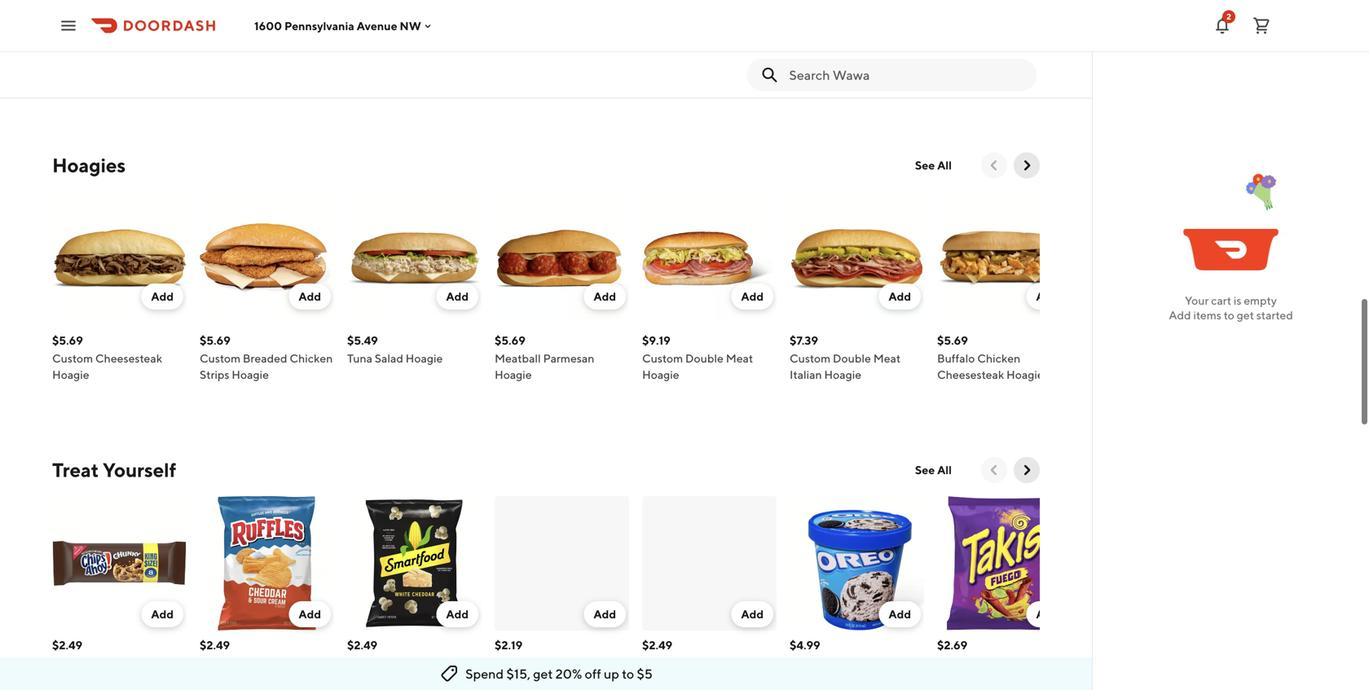 Task type: locate. For each thing, give the bounding box(es) containing it.
1 vertical spatial next button of carousel image
[[1019, 462, 1035, 478]]

add
[[151, 290, 174, 303], [299, 290, 321, 303], [446, 290, 469, 303], [594, 290, 616, 303], [741, 290, 764, 303], [889, 290, 911, 303], [1036, 290, 1059, 303], [1169, 308, 1191, 322], [151, 608, 174, 621], [299, 608, 321, 621], [446, 608, 469, 621], [594, 608, 616, 621], [741, 608, 764, 621], [889, 608, 911, 621], [1036, 608, 1059, 621]]

meatball parmesan hoagie image
[[495, 192, 629, 326]]

off
[[585, 666, 601, 682]]

double inside the $9.19 custom double meat hoagie
[[685, 352, 724, 365]]

double for italian
[[833, 352, 871, 365]]

chicken right buffalo
[[977, 352, 1021, 365]]

hot
[[1001, 657, 1020, 670]]

next button of carousel image for hoagies
[[1019, 157, 1035, 174]]

& right mac
[[862, 47, 870, 60]]

cart
[[1211, 294, 1232, 307]]

$1.09 cheddar cheese dipping sauce
[[347, 29, 478, 77]]

$2.49 for $2.49 smartfood white cheddar popcorn (2 oz)
[[347, 639, 378, 652]]

get inside your cart is empty add items to get started
[[1237, 308, 1254, 322]]

next button of carousel image right previous button of carousel icon
[[1019, 462, 1035, 478]]

$2.49 inside the $2.49 chips ahoy! king size chunky chocolate chip cookies (4.15 oz)
[[52, 639, 82, 652]]

$5.69 for $5.69 meatball parmesan hoagie
[[495, 334, 526, 347]]

up
[[604, 666, 619, 682]]

get
[[1237, 308, 1254, 322], [533, 666, 553, 682]]

1 horizontal spatial to
[[1224, 308, 1235, 322]]

$5.69 inside $5.69 meatball parmesan hoagie
[[495, 334, 526, 347]]

oz) right (2
[[454, 673, 470, 686]]

0 horizontal spatial &
[[325, 657, 332, 670]]

see all link for hoagies
[[905, 152, 962, 178]]

1 meat from the left
[[726, 352, 753, 365]]

1 all from the top
[[937, 159, 952, 172]]

& inside $2.69 takis fuego hot chilli pepper & lime tortilla chips (4 oz)
[[978, 673, 985, 686]]

breaded
[[243, 352, 287, 365]]

0 vertical spatial to
[[1224, 308, 1235, 322]]

1 vertical spatial get
[[533, 666, 553, 682]]

$2.49 for $2.49 cheez-it original cheddar cheese crackers (3 oz)
[[642, 639, 673, 652]]

strips
[[550, 47, 579, 60], [200, 368, 229, 381]]

$5.49
[[347, 334, 378, 347]]

1 vertical spatial cheesesteak
[[937, 368, 1004, 381]]

smartfood white cheddar popcorn (2 oz) image
[[347, 496, 482, 631]]

1 vertical spatial to
[[622, 666, 634, 682]]

see all left previous button of carousel image
[[915, 159, 952, 172]]

1 vertical spatial see all link
[[905, 457, 962, 483]]

$2.69 takis fuego hot chilli pepper & lime tortilla chips (4 oz)
[[937, 639, 1051, 690]]

avenue
[[357, 19, 397, 32]]

2 horizontal spatial chicken
[[977, 352, 1021, 365]]

custom for custom cheesesteak hoagie
[[52, 352, 93, 365]]

buffalo chicken cheesesteak hoagie image
[[937, 192, 1072, 326]]

chicken inside $5.69 buffalo chicken cheesesteak hoagie
[[977, 352, 1021, 365]]

takis fuego hot chilli pepper & lime tortilla chips (4 oz) image
[[937, 496, 1072, 631]]

1600
[[254, 19, 282, 32]]

italian
[[790, 368, 822, 381]]

to inside your cart is empty add items to get started
[[1224, 308, 1235, 322]]

salad for custom
[[95, 47, 124, 60]]

1 horizontal spatial &
[[862, 47, 870, 60]]

$2.49 inside $2.49 smartfood white cheddar popcorn (2 oz)
[[347, 639, 378, 652]]

1 horizontal spatial get
[[1237, 308, 1254, 322]]

0 horizontal spatial to
[[622, 666, 634, 682]]

hoagie inside $7.39 custom double meat italian hoagie
[[824, 368, 862, 381]]

meat inside the $9.19 custom double meat hoagie
[[726, 352, 753, 365]]

oz) right '(3'
[[703, 689, 719, 690]]

add for $5.69 meatball parmesan hoagie
[[594, 290, 616, 303]]

3 $5.69 from the left
[[495, 334, 526, 347]]

fuego
[[965, 657, 998, 670]]

oz) right the (16
[[892, 657, 908, 670]]

2 all from the top
[[937, 463, 952, 477]]

ridges
[[239, 657, 274, 670]]

cheese inside '$2.49 cheez-it original cheddar cheese crackers (3 oz)'
[[690, 673, 730, 686]]

$5.69 for $5.69 custom cheesesteak hoagie
[[52, 334, 83, 347]]

0 vertical spatial all
[[937, 159, 952, 172]]

custom double meat hoagie image
[[642, 192, 777, 326]]

it
[[681, 657, 689, 670]]

(2.5
[[200, 689, 220, 690]]

2 see from the top
[[915, 463, 935, 477]]

1 see all from the top
[[915, 159, 952, 172]]

0 vertical spatial get
[[1237, 308, 1254, 322]]

$5.69 inside $5.69 custom breaded chicken strips hoagie
[[200, 334, 230, 347]]

(3.25
[[495, 673, 521, 686]]

1 vertical spatial see
[[915, 463, 935, 477]]

add for $2.49 smartfood white cheddar popcorn (2 oz)
[[446, 608, 469, 621]]

1 horizontal spatial cream
[[837, 657, 872, 670]]

1 horizontal spatial cheesesteak
[[937, 368, 1004, 381]]

cream down ridges
[[226, 673, 261, 686]]

oz) inside the $2.49 chips ahoy! king size chunky chocolate chip cookies (4.15 oz)
[[124, 689, 140, 690]]

$2.49 up chunky
[[52, 639, 82, 652]]

1 vertical spatial see all
[[915, 463, 952, 477]]

0 horizontal spatial double
[[685, 352, 724, 365]]

custom inside $7.39 custom double meat italian hoagie
[[790, 352, 831, 365]]

& left smartfood
[[325, 657, 332, 670]]

custom inside $5.69 custom cheesesteak hoagie
[[52, 352, 93, 365]]

$2.49 up cheez-
[[642, 639, 673, 652]]

cheddar down smartfood
[[347, 673, 393, 686]]

oreo
[[790, 657, 817, 670]]

$5.69 inside $5.69 buffalo chicken cheesesteak hoagie
[[937, 334, 968, 347]]

0 vertical spatial see all link
[[905, 152, 962, 178]]

pepper
[[937, 673, 975, 686]]

2
[[1227, 12, 1231, 21]]

bacon
[[642, 47, 675, 60]]

0 vertical spatial cream
[[837, 657, 872, 670]]

2 vertical spatial &
[[978, 673, 985, 686]]

cream left the (16
[[837, 657, 872, 670]]

$2.49 cheez-it original cheddar cheese crackers (3 oz)
[[642, 639, 733, 690]]

parmesan
[[543, 352, 594, 365]]

5
[[495, 47, 502, 60]]

ruffles ridges cheddar & sour cream potato chips (2.5 oz) image
[[200, 496, 334, 631]]

add for $2.49 ruffles ridges cheddar & sour cream potato chips (2.5 oz)
[[299, 608, 321, 621]]

$2.49
[[52, 639, 82, 652], [200, 639, 230, 652], [347, 639, 378, 652], [642, 639, 673, 652]]

1 horizontal spatial meat
[[873, 352, 901, 365]]

see left previous button of carousel image
[[915, 159, 935, 172]]

2 see all link from the top
[[905, 457, 962, 483]]

$2.49 up smartfood
[[347, 639, 378, 652]]

1 vertical spatial &
[[325, 657, 332, 670]]

oz) down the snap
[[524, 673, 540, 686]]

see for hoagies
[[915, 159, 935, 172]]

$2.49 inside '$2.49 cheez-it original cheddar cheese crackers (3 oz)'
[[642, 639, 673, 652]]

cream
[[837, 657, 872, 670], [226, 673, 261, 686]]

1 vertical spatial cream
[[226, 673, 261, 686]]

size
[[144, 657, 166, 670]]

original
[[691, 657, 733, 670]]

mac
[[837, 47, 860, 60]]

$2.49 up ruffles
[[200, 639, 230, 652]]

0 horizontal spatial meat
[[726, 352, 753, 365]]

hoagie inside "$5.49 tuna salad hoagie"
[[406, 352, 443, 365]]

oz) inside $2.69 takis fuego hot chilli pepper & lime tortilla chips (4 oz)
[[983, 689, 999, 690]]

salad right tuna
[[375, 352, 403, 365]]

your cart is empty add items to get started
[[1169, 294, 1293, 322]]

oz) down chocolate
[[124, 689, 140, 690]]

sauce
[[347, 63, 379, 77]]

bites
[[568, 657, 594, 670]]

$4.99 oreo ice cream (16 oz)
[[790, 639, 908, 670]]

add for $4.99 oreo ice cream (16 oz)
[[889, 608, 911, 621]]

add for $2.69 takis fuego hot chilli pepper & lime tortilla chips (4 oz)
[[1036, 608, 1059, 621]]

$9.79
[[52, 29, 82, 42]]

chips
[[52, 657, 82, 670], [301, 673, 331, 686], [937, 689, 967, 690]]

see all link for treat yourself
[[905, 457, 962, 483]]

3 $2.49 from the left
[[347, 639, 378, 652]]

chicken
[[504, 47, 547, 60], [290, 352, 333, 365], [977, 352, 1021, 365]]

1 double from the left
[[685, 352, 724, 365]]

2 vertical spatial chips
[[937, 689, 967, 690]]

2 horizontal spatial chips
[[937, 689, 967, 690]]

1 vertical spatial salad
[[375, 352, 403, 365]]

strips inside $5.69 custom breaded chicken strips hoagie
[[200, 368, 229, 381]]

add for $5.49 tuna salad hoagie
[[446, 290, 469, 303]]

salad
[[95, 47, 124, 60], [375, 352, 403, 365]]

custom double meat italian hoagie image
[[790, 192, 924, 326]]

oz) inside $2.49 ruffles ridges cheddar & sour cream potato chips (2.5 oz)
[[222, 689, 238, 690]]

hoagie inside the $9.19 custom double meat hoagie
[[642, 368, 679, 381]]

custom
[[52, 47, 93, 60], [52, 352, 93, 365], [200, 352, 241, 365], [642, 352, 683, 365], [790, 352, 831, 365]]

dilly
[[542, 657, 565, 670]]

&
[[862, 47, 870, 60], [325, 657, 332, 670], [978, 673, 985, 686]]

0 vertical spatial salad
[[95, 47, 124, 60]]

(4
[[970, 689, 980, 690]]

treat
[[52, 458, 99, 482]]

1600 pennsylvania avenue nw
[[254, 19, 421, 32]]

$1.09
[[347, 29, 377, 42]]

chips inside the $2.49 chips ahoy! king size chunky chocolate chip cookies (4.15 oz)
[[52, 657, 82, 670]]

cheesesteak inside $5.69 buffalo chicken cheesesteak hoagie
[[937, 368, 1004, 381]]

add button
[[141, 284, 183, 310], [141, 284, 183, 310], [289, 284, 331, 310], [289, 284, 331, 310], [436, 284, 478, 310], [436, 284, 478, 310], [584, 284, 626, 310], [584, 284, 626, 310], [731, 284, 773, 310], [731, 284, 773, 310], [879, 284, 921, 310], [879, 284, 921, 310], [1026, 284, 1069, 310], [1026, 284, 1069, 310], [141, 601, 183, 628], [141, 601, 183, 628], [289, 601, 331, 628], [289, 601, 331, 628], [436, 601, 478, 628], [436, 601, 478, 628], [584, 601, 626, 628], [584, 601, 626, 628], [731, 601, 773, 628], [731, 601, 773, 628], [879, 601, 921, 628], [879, 601, 921, 628], [1026, 601, 1069, 628], [1026, 601, 1069, 628]]

add for $9.19 custom double meat hoagie
[[741, 290, 764, 303]]

chips up chunky
[[52, 657, 82, 670]]

2 see all from the top
[[915, 463, 952, 477]]

see
[[915, 159, 935, 172], [915, 463, 935, 477]]

0 horizontal spatial salad
[[95, 47, 124, 60]]

see all link left previous button of carousel image
[[905, 152, 962, 178]]

hoagie
[[406, 352, 443, 365], [52, 368, 89, 381], [232, 368, 269, 381], [495, 368, 532, 381], [642, 368, 679, 381], [824, 368, 862, 381], [1007, 368, 1044, 381]]

custom inside $9.79 custom salad with one green
[[52, 47, 93, 60]]

empty
[[1244, 294, 1277, 307]]

cheese
[[200, 47, 239, 60], [395, 47, 435, 60], [872, 47, 911, 60], [690, 673, 730, 686]]

0 horizontal spatial strips
[[200, 368, 229, 381]]

& up (4 at the bottom of page
[[978, 673, 985, 686]]

oz) right (2.5
[[222, 689, 238, 690]]

add for $5.69 custom breaded chicken strips hoagie
[[299, 290, 321, 303]]

chips inside $2.69 takis fuego hot chilli pepper & lime tortilla chips (4 oz)
[[937, 689, 967, 690]]

meatballs
[[937, 47, 988, 60]]

cheesesteak
[[95, 352, 162, 365], [937, 368, 1004, 381]]

to right up
[[622, 666, 634, 682]]

5 chicken strips
[[495, 47, 579, 60]]

double for hoagie
[[685, 352, 724, 365]]

cheddar up crackers
[[642, 673, 688, 686]]

custom inside $5.69 custom breaded chicken strips hoagie
[[200, 352, 241, 365]]

cheddar up the sauce
[[347, 47, 393, 60]]

see left previous button of carousel icon
[[915, 463, 935, 477]]

0 horizontal spatial chicken
[[290, 352, 333, 365]]

0 vertical spatial chips
[[52, 657, 82, 670]]

meat for custom double meat italian hoagie
[[873, 352, 901, 365]]

chicken right 5
[[504, 47, 547, 60]]

1 horizontal spatial chicken
[[504, 47, 547, 60]]

spend $15, get 20% off up to $5
[[466, 666, 653, 682]]

cheddar inside '$2.49 cheez-it original cheddar cheese crackers (3 oz)'
[[642, 673, 688, 686]]

all left previous button of carousel icon
[[937, 463, 952, 477]]

1 horizontal spatial salad
[[375, 352, 403, 365]]

custom breaded chicken strips hoagie image
[[200, 192, 334, 326]]

0 vertical spatial cheesesteak
[[95, 352, 162, 365]]

cheddar inside $2.49 ruffles ridges cheddar & sour cream potato chips (2.5 oz)
[[277, 657, 322, 670]]

0 vertical spatial see all
[[915, 159, 952, 172]]

2 $2.49 from the left
[[200, 639, 230, 652]]

$5.69 inside $5.69 custom cheesesteak hoagie
[[52, 334, 83, 347]]

0 vertical spatial next button of carousel image
[[1019, 157, 1035, 174]]

chicken right "breaded"
[[290, 352, 333, 365]]

dipping
[[437, 47, 478, 60]]

to down cart
[[1224, 308, 1235, 322]]

get down is
[[1237, 308, 1254, 322]]

1 vertical spatial chips
[[301, 673, 331, 686]]

4 $5.69 from the left
[[937, 334, 968, 347]]

chips right potato
[[301, 673, 331, 686]]

1 next button of carousel image from the top
[[1019, 157, 1035, 174]]

1 horizontal spatial strips
[[550, 47, 579, 60]]

1 see all link from the top
[[905, 152, 962, 178]]

0 horizontal spatial cream
[[226, 673, 261, 686]]

1 see from the top
[[915, 159, 935, 172]]

chips down pepper
[[937, 689, 967, 690]]

$2.49 inside $2.49 ruffles ridges cheddar & sour cream potato chips (2.5 oz)
[[200, 639, 230, 652]]

1 $5.69 from the left
[[52, 334, 83, 347]]

see all for treat yourself
[[915, 463, 952, 477]]

1 $2.49 from the left
[[52, 639, 82, 652]]

cheese down nw
[[395, 47, 435, 60]]

0 vertical spatial see
[[915, 159, 935, 172]]

ruffles
[[200, 657, 236, 670]]

2 horizontal spatial &
[[978, 673, 985, 686]]

next button of carousel image
[[1019, 157, 1035, 174], [1019, 462, 1035, 478]]

cheese inside the $1.09 cheddar cheese dipping sauce
[[395, 47, 435, 60]]

0 horizontal spatial cheesesteak
[[95, 352, 162, 365]]

cheddar up potato
[[277, 657, 322, 670]]

oz) inside $2.49 smartfood white cheddar popcorn (2 oz)
[[454, 673, 470, 686]]

1 horizontal spatial chips
[[301, 673, 331, 686]]

1 horizontal spatial double
[[833, 352, 871, 365]]

ahoy!
[[85, 657, 116, 670]]

salad left 'with'
[[95, 47, 124, 60]]

see all link
[[905, 152, 962, 178], [905, 457, 962, 483]]

$2.49 chips ahoy! king size chunky chocolate chip cookies (4.15 oz)
[[52, 639, 176, 690]]

see all left previous button of carousel icon
[[915, 463, 952, 477]]

one
[[155, 47, 178, 60]]

next button of carousel image right previous button of carousel image
[[1019, 157, 1035, 174]]

salad inside $9.79 custom salad with one green
[[95, 47, 124, 60]]

all for hoagies
[[937, 159, 952, 172]]

see for treat yourself
[[915, 463, 935, 477]]

add for $5.69 buffalo chicken cheesesteak hoagie
[[1036, 290, 1059, 303]]

cheese down $6.49
[[200, 47, 239, 60]]

$5
[[637, 666, 653, 682]]

meat inside $7.39 custom double meat italian hoagie
[[873, 352, 901, 365]]

meatball
[[495, 352, 541, 365]]

cheese down original
[[690, 673, 730, 686]]

1 vertical spatial all
[[937, 463, 952, 477]]

1 vertical spatial strips
[[200, 368, 229, 381]]

salad inside "$5.49 tuna salad hoagie"
[[375, 352, 403, 365]]

2 double from the left
[[833, 352, 871, 365]]

oz) down lime at the bottom right of page
[[983, 689, 999, 690]]

0 horizontal spatial chips
[[52, 657, 82, 670]]

chips inside $2.49 ruffles ridges cheddar & sour cream potato chips (2.5 oz)
[[301, 673, 331, 686]]

2 $5.69 from the left
[[200, 334, 230, 347]]

get right $15,
[[533, 666, 553, 682]]

all for treat yourself
[[937, 463, 952, 477]]

double
[[685, 352, 724, 365], [833, 352, 871, 365]]

all left previous button of carousel image
[[937, 159, 952, 172]]

see all link left previous button of carousel icon
[[905, 457, 962, 483]]

see all
[[915, 159, 952, 172], [915, 463, 952, 477]]

oz) inside $4.99 oreo ice cream (16 oz)
[[892, 657, 908, 670]]

2 next button of carousel image from the top
[[1019, 462, 1035, 478]]

double inside $7.39 custom double meat italian hoagie
[[833, 352, 871, 365]]

cheddar inside the $1.09 cheddar cheese dipping sauce
[[347, 47, 393, 60]]

custom inside the $9.19 custom double meat hoagie
[[642, 352, 683, 365]]

2 meat from the left
[[873, 352, 901, 365]]

4 $2.49 from the left
[[642, 639, 673, 652]]



Task type: vqa. For each thing, say whether or not it's contained in the screenshot.
Local Chefs Link
no



Task type: describe. For each thing, give the bounding box(es) containing it.
pickle
[[596, 657, 628, 670]]

$7.39
[[790, 334, 818, 347]]

quesadilla
[[241, 47, 297, 60]]

hoagie inside $5.69 custom breaded chicken strips hoagie
[[232, 368, 269, 381]]

cheez-
[[642, 657, 681, 670]]

meat for custom double meat hoagie
[[726, 352, 753, 365]]

$2.19
[[495, 639, 523, 652]]

with
[[126, 47, 152, 60]]

add for $2.49 chips ahoy! king size chunky chocolate chip cookies (4.15 oz)
[[151, 608, 174, 621]]

20%
[[556, 666, 582, 682]]

$2.49 for $2.49 ruffles ridges cheddar & sour cream potato chips (2.5 oz)
[[200, 639, 230, 652]]

0 horizontal spatial get
[[533, 666, 553, 682]]

oh
[[495, 657, 511, 670]]

hoagies
[[52, 154, 126, 177]]

oreo ice cream (16 oz) image
[[790, 496, 924, 631]]

custom for custom breaded chicken strips hoagie
[[200, 352, 241, 365]]

oz) inside '$2.49 cheez-it original cheddar cheese crackers (3 oz)'
[[703, 689, 719, 690]]

hoagie inside $5.69 custom cheesesteak hoagie
[[52, 368, 89, 381]]

$2.49 smartfood white cheddar popcorn (2 oz)
[[347, 639, 470, 686]]

$5.69 for $5.69 custom breaded chicken strips hoagie
[[200, 334, 230, 347]]

$2.19 oh snap dilly bites pickle (3.25 oz)
[[495, 639, 628, 686]]

$5.69 custom cheesesteak hoagie
[[52, 334, 162, 381]]

cream inside $2.49 ruffles ridges cheddar & sour cream potato chips (2.5 oz)
[[226, 673, 261, 686]]

oz) inside $2.19 oh snap dilly bites pickle (3.25 oz)
[[524, 673, 540, 686]]

$6.49 cheese quesadilla
[[200, 29, 297, 60]]

cheez-it original cheddar cheese crackers (3 oz) image
[[642, 496, 777, 631]]

your
[[1185, 294, 1209, 307]]

sour
[[200, 673, 224, 686]]

previous button of carousel image
[[986, 157, 1002, 174]]

popcorn
[[395, 673, 439, 686]]

green
[[52, 63, 85, 77]]

items
[[1193, 308, 1222, 322]]

$5.69 buffalo chicken cheesesteak hoagie
[[937, 334, 1044, 381]]

custom for custom salad with one green
[[52, 47, 93, 60]]

treat yourself
[[52, 458, 176, 482]]

previous button of carousel image
[[986, 462, 1002, 478]]

$5.69 custom breaded chicken strips hoagie
[[200, 334, 333, 381]]

& inside $2.49 ruffles ridges cheddar & sour cream potato chips (2.5 oz)
[[325, 657, 332, 670]]

chipotle
[[790, 47, 835, 60]]

$5.69 for $5.69 buffalo chicken cheesesteak hoagie
[[937, 334, 968, 347]]

ice
[[819, 657, 835, 670]]

see all for hoagies
[[915, 159, 952, 172]]

$2.49 ruffles ridges cheddar & sour cream potato chips (2.5 oz)
[[200, 639, 332, 690]]

treat yourself link
[[52, 457, 176, 483]]

next button of carousel image for treat yourself
[[1019, 462, 1035, 478]]

tortilla
[[1015, 673, 1051, 686]]

custom for custom double meat italian hoagie
[[790, 352, 831, 365]]

takis
[[937, 657, 963, 670]]

$9.19 custom double meat hoagie
[[642, 334, 753, 381]]

cream inside $4.99 oreo ice cream (16 oz)
[[837, 657, 872, 670]]

to for up
[[622, 666, 634, 682]]

add for $2.19 oh snap dilly bites pickle (3.25 oz)
[[594, 608, 616, 621]]

cheddar inside $2.49 smartfood white cheddar popcorn (2 oz)
[[347, 673, 393, 686]]

add for $2.49 cheez-it original cheddar cheese crackers (3 oz)
[[741, 608, 764, 621]]

$2.69
[[937, 639, 968, 652]]

pennsylvania
[[284, 19, 354, 32]]

chunky
[[52, 673, 93, 686]]

to for items
[[1224, 308, 1235, 322]]

add for $5.69 custom cheesesteak hoagie
[[151, 290, 174, 303]]

0 vertical spatial strips
[[550, 47, 579, 60]]

snap
[[514, 657, 540, 670]]

spend
[[466, 666, 504, 682]]

$9.79 custom salad with one green
[[52, 29, 178, 77]]

tuna salad hoagie image
[[347, 192, 482, 326]]

$5.49 tuna salad hoagie
[[347, 334, 443, 365]]

$6.49
[[200, 29, 230, 42]]

is
[[1234, 294, 1242, 307]]

$9.19
[[642, 334, 671, 347]]

$15,
[[506, 666, 531, 682]]

cheesesteak inside $5.69 custom cheesesteak hoagie
[[95, 352, 162, 365]]

1600 pennsylvania avenue nw button
[[254, 19, 434, 32]]

lime
[[987, 673, 1013, 686]]

salad for tuna
[[375, 352, 403, 365]]

(16
[[874, 657, 889, 670]]

cheese inside $6.49 cheese quesadilla
[[200, 47, 239, 60]]

0 vertical spatial &
[[862, 47, 870, 60]]

hoagie inside $5.69 meatball parmesan hoagie
[[495, 368, 532, 381]]

king
[[118, 657, 142, 670]]

cookies
[[52, 689, 94, 690]]

chipotle mac & cheese
[[790, 47, 911, 60]]

hoagies link
[[52, 152, 126, 178]]

custom for custom double meat hoagie
[[642, 352, 683, 365]]

oh snap dilly bites pickle (3.25 oz) image
[[495, 496, 629, 631]]

add for $7.39 custom double meat italian hoagie
[[889, 290, 911, 303]]

chips ahoy! king size chunky chocolate chip cookies (4.15 oz) image
[[52, 496, 187, 631]]

chilli
[[1023, 657, 1050, 670]]

cheese up search wawa search box
[[872, 47, 911, 60]]

$7.39 custom double meat italian hoagie
[[790, 334, 901, 381]]

yourself
[[103, 458, 176, 482]]

$5.69 meatball parmesan hoagie
[[495, 334, 594, 381]]

nw
[[400, 19, 421, 32]]

(2
[[442, 673, 452, 686]]

tuna
[[347, 352, 372, 365]]

Search Wawa search field
[[789, 66, 1024, 84]]

chocolate
[[95, 673, 149, 686]]

0 items, open order cart image
[[1252, 16, 1271, 35]]

add inside your cart is empty add items to get started
[[1169, 308, 1191, 322]]

$2.49 for $2.49 chips ahoy! king size chunky chocolate chip cookies (4.15 oz)
[[52, 639, 82, 652]]

started
[[1257, 308, 1293, 322]]

hoagie inside $5.69 buffalo chicken cheesesteak hoagie
[[1007, 368, 1044, 381]]

notification bell image
[[1213, 16, 1232, 35]]

custom cheesesteak hoagie image
[[52, 192, 187, 326]]

open menu image
[[59, 16, 78, 35]]

potato
[[263, 673, 298, 686]]

chicken inside $5.69 custom breaded chicken strips hoagie
[[290, 352, 333, 365]]

$4.99
[[790, 639, 820, 652]]

crackers
[[642, 689, 688, 690]]

smartfood
[[347, 657, 402, 670]]

chip
[[151, 673, 176, 686]]



